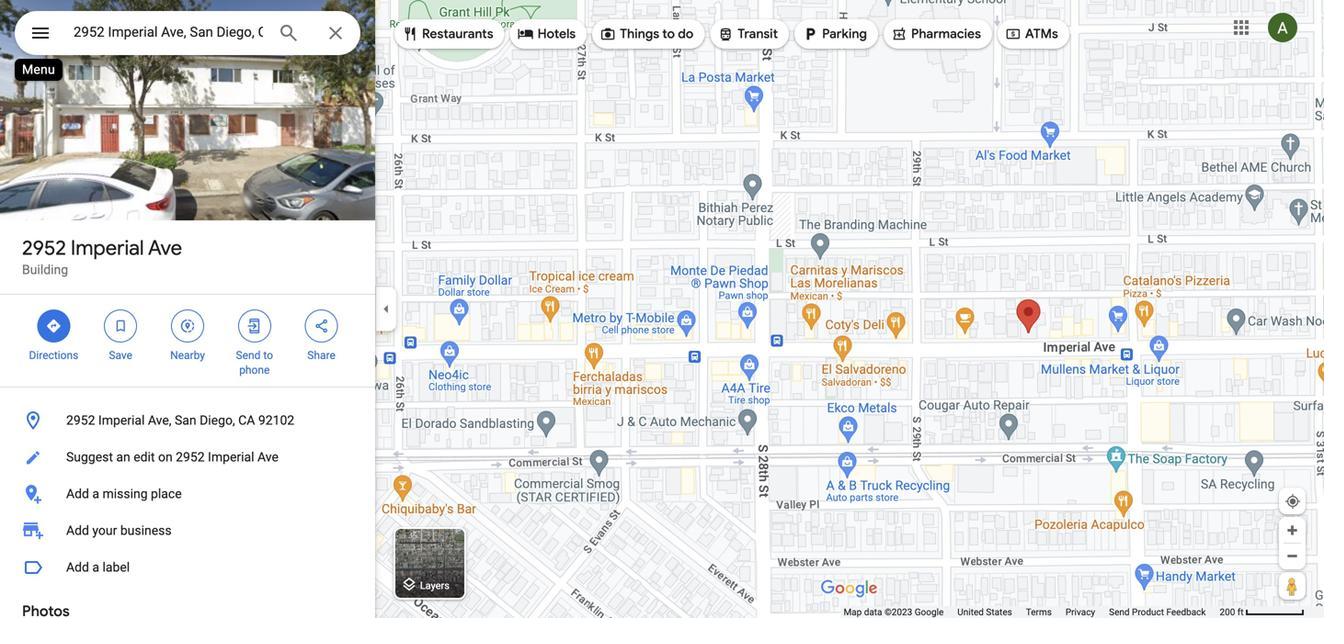 Task type: vqa. For each thing, say whether or not it's contained in the screenshot.
Zoom out image
yes



Task type: describe. For each thing, give the bounding box(es) containing it.
200
[[1220, 607, 1235, 618]]

united states button
[[958, 607, 1012, 619]]

hotels
[[538, 26, 576, 42]]


[[112, 316, 129, 337]]

pharmacies
[[911, 26, 981, 42]]

map data ©2023 google
[[844, 607, 944, 618]]


[[246, 316, 263, 337]]

directions
[[29, 349, 78, 362]]

add your business link
[[0, 513, 375, 550]]

nearby
[[170, 349, 205, 362]]


[[179, 316, 196, 337]]

suggest
[[66, 450, 113, 465]]

 transit
[[717, 24, 778, 44]]

terms
[[1026, 607, 1052, 618]]

 button
[[15, 11, 66, 59]]


[[600, 24, 616, 44]]

save
[[109, 349, 132, 362]]

 things to do
[[600, 24, 694, 44]]

add for add a label
[[66, 560, 89, 576]]

add a label
[[66, 560, 130, 576]]

suggest an edit on 2952 imperial ave
[[66, 450, 279, 465]]

product
[[1132, 607, 1164, 618]]

things
[[620, 26, 659, 42]]

 pharmacies
[[891, 24, 981, 44]]

add for add your business
[[66, 524, 89, 539]]

2952 imperial ave main content
[[0, 0, 375, 619]]

show street view coverage image
[[1279, 573, 1306, 600]]

feedback
[[1166, 607, 1206, 618]]

2952 imperial ave, san diego, ca 92102 button
[[0, 403, 375, 440]]

transit
[[738, 26, 778, 42]]

ave inside the 2952 imperial ave building
[[148, 235, 182, 261]]

your
[[92, 524, 117, 539]]

google maps element
[[0, 0, 1324, 619]]

2952 imperial ave building
[[22, 235, 182, 278]]

ave inside button
[[257, 450, 279, 465]]

business
[[120, 524, 172, 539]]

actions for 2952 imperial ave region
[[0, 295, 375, 387]]

imperial for ave
[[71, 235, 144, 261]]

a for missing
[[92, 487, 99, 502]]

google
[[915, 607, 944, 618]]

atms
[[1025, 26, 1058, 42]]

imperial inside button
[[208, 450, 254, 465]]

united
[[958, 607, 984, 618]]

missing
[[102, 487, 148, 502]]

ca
[[238, 413, 255, 428]]

share
[[307, 349, 336, 362]]

label
[[102, 560, 130, 576]]

place
[[151, 487, 182, 502]]

zoom in image
[[1285, 524, 1299, 538]]

add your business
[[66, 524, 172, 539]]

to inside the send to phone
[[263, 349, 273, 362]]


[[1005, 24, 1022, 44]]


[[313, 316, 330, 337]]

privacy button
[[1066, 607, 1095, 619]]

add a missing place button
[[0, 476, 375, 513]]

 parking
[[802, 24, 867, 44]]

92102
[[258, 413, 294, 428]]

200 ft
[[1220, 607, 1244, 618]]

2952 inside button
[[176, 450, 205, 465]]

ave,
[[148, 413, 172, 428]]

send for send product feedback
[[1109, 607, 1130, 618]]

restaurants
[[422, 26, 493, 42]]

zoom out image
[[1285, 550, 1299, 564]]

200 ft button
[[1220, 607, 1305, 618]]

suggest an edit on 2952 imperial ave button
[[0, 440, 375, 476]]



Task type: locate. For each thing, give the bounding box(es) containing it.
0 horizontal spatial to
[[263, 349, 273, 362]]

imperial inside the 2952 imperial ave building
[[71, 235, 144, 261]]

send product feedback
[[1109, 607, 1206, 618]]

1 add from the top
[[66, 487, 89, 502]]

an
[[116, 450, 130, 465]]

to inside the  things to do
[[662, 26, 675, 42]]

privacy
[[1066, 607, 1095, 618]]

2952 right on
[[176, 450, 205, 465]]

add down suggest
[[66, 487, 89, 502]]

ave
[[148, 235, 182, 261], [257, 450, 279, 465]]

diego,
[[200, 413, 235, 428]]

©2023
[[885, 607, 912, 618]]

1 vertical spatial imperial
[[98, 413, 145, 428]]

0 vertical spatial send
[[236, 349, 261, 362]]

send to phone
[[236, 349, 273, 377]]

parking
[[822, 26, 867, 42]]

1 vertical spatial to
[[263, 349, 273, 362]]

layers
[[420, 581, 450, 592]]

san
[[175, 413, 196, 428]]

add left label at the left of the page
[[66, 560, 89, 576]]

send product feedback button
[[1109, 607, 1206, 619]]

data
[[864, 607, 882, 618]]

0 horizontal spatial 2952
[[22, 235, 66, 261]]

 search field
[[15, 11, 360, 59]]

None field
[[74, 21, 263, 43]]

2952
[[22, 235, 66, 261], [66, 413, 95, 428], [176, 450, 205, 465]]

add left your
[[66, 524, 89, 539]]

imperial inside "button"
[[98, 413, 145, 428]]

to up phone
[[263, 349, 273, 362]]

edit
[[134, 450, 155, 465]]

3 add from the top
[[66, 560, 89, 576]]

2 add from the top
[[66, 524, 89, 539]]

2 vertical spatial 2952
[[176, 450, 205, 465]]

send inside the send to phone
[[236, 349, 261, 362]]

2952 Imperial Ave, San Diego, CA 92102 field
[[15, 11, 360, 55]]


[[717, 24, 734, 44]]


[[29, 20, 51, 46]]

ave down 92102
[[257, 450, 279, 465]]

imperial up an
[[98, 413, 145, 428]]


[[402, 24, 418, 44]]

building
[[22, 263, 68, 278]]

send inside button
[[1109, 607, 1130, 618]]

2 a from the top
[[92, 560, 99, 576]]

2952 up the building
[[22, 235, 66, 261]]

map
[[844, 607, 862, 618]]

add a missing place
[[66, 487, 182, 502]]


[[891, 24, 908, 44]]

terms button
[[1026, 607, 1052, 619]]

2952 for ave,
[[66, 413, 95, 428]]

0 vertical spatial to
[[662, 26, 675, 42]]


[[802, 24, 818, 44]]

imperial for ave,
[[98, 413, 145, 428]]

none field inside "2952 imperial ave, san diego, ca 92102" field
[[74, 21, 263, 43]]

ave up the 
[[148, 235, 182, 261]]

footer
[[844, 607, 1220, 619]]

send up phone
[[236, 349, 261, 362]]

1 a from the top
[[92, 487, 99, 502]]

add for add a missing place
[[66, 487, 89, 502]]


[[517, 24, 534, 44]]

a left label at the left of the page
[[92, 560, 99, 576]]

states
[[986, 607, 1012, 618]]

ft
[[1237, 607, 1244, 618]]

1 vertical spatial 2952
[[66, 413, 95, 428]]

0 horizontal spatial send
[[236, 349, 261, 362]]

2952 inside the 2952 imperial ave building
[[22, 235, 66, 261]]

2 vertical spatial imperial
[[208, 450, 254, 465]]

 restaurants
[[402, 24, 493, 44]]

imperial down the 'diego,'
[[208, 450, 254, 465]]

add a label button
[[0, 550, 375, 587]]

1 horizontal spatial ave
[[257, 450, 279, 465]]

a for label
[[92, 560, 99, 576]]

collapse side panel image
[[376, 299, 396, 320]]

footer inside the google maps element
[[844, 607, 1220, 619]]

1 horizontal spatial to
[[662, 26, 675, 42]]

2 vertical spatial add
[[66, 560, 89, 576]]

a left missing
[[92, 487, 99, 502]]

1 horizontal spatial send
[[1109, 607, 1130, 618]]

2952 for ave
[[22, 235, 66, 261]]

2952 inside "button"
[[66, 413, 95, 428]]

2 horizontal spatial 2952
[[176, 450, 205, 465]]

show your location image
[[1285, 494, 1301, 510]]

do
[[678, 26, 694, 42]]

0 vertical spatial add
[[66, 487, 89, 502]]

imperial
[[71, 235, 144, 261], [98, 413, 145, 428], [208, 450, 254, 465]]

to
[[662, 26, 675, 42], [263, 349, 273, 362]]

0 vertical spatial ave
[[148, 235, 182, 261]]

2952 imperial ave, san diego, ca 92102
[[66, 413, 294, 428]]

0 vertical spatial imperial
[[71, 235, 144, 261]]

send for send to phone
[[236, 349, 261, 362]]

to left do
[[662, 26, 675, 42]]


[[45, 316, 62, 337]]

0 vertical spatial 2952
[[22, 235, 66, 261]]

add
[[66, 487, 89, 502], [66, 524, 89, 539], [66, 560, 89, 576]]

phone
[[239, 364, 270, 377]]

send left product
[[1109, 607, 1130, 618]]

imperial up ''
[[71, 235, 144, 261]]

on
[[158, 450, 173, 465]]

1 vertical spatial send
[[1109, 607, 1130, 618]]

 atms
[[1005, 24, 1058, 44]]

1 horizontal spatial 2952
[[66, 413, 95, 428]]

a
[[92, 487, 99, 502], [92, 560, 99, 576]]

0 vertical spatial a
[[92, 487, 99, 502]]

1 vertical spatial add
[[66, 524, 89, 539]]

1 vertical spatial ave
[[257, 450, 279, 465]]

1 vertical spatial a
[[92, 560, 99, 576]]

 hotels
[[517, 24, 576, 44]]

2952 up suggest
[[66, 413, 95, 428]]

0 horizontal spatial ave
[[148, 235, 182, 261]]

united states
[[958, 607, 1012, 618]]

send
[[236, 349, 261, 362], [1109, 607, 1130, 618]]

footer containing map data ©2023 google
[[844, 607, 1220, 619]]

google account: angela cha  
(angela.cha@adept.ai) image
[[1268, 13, 1297, 42]]



